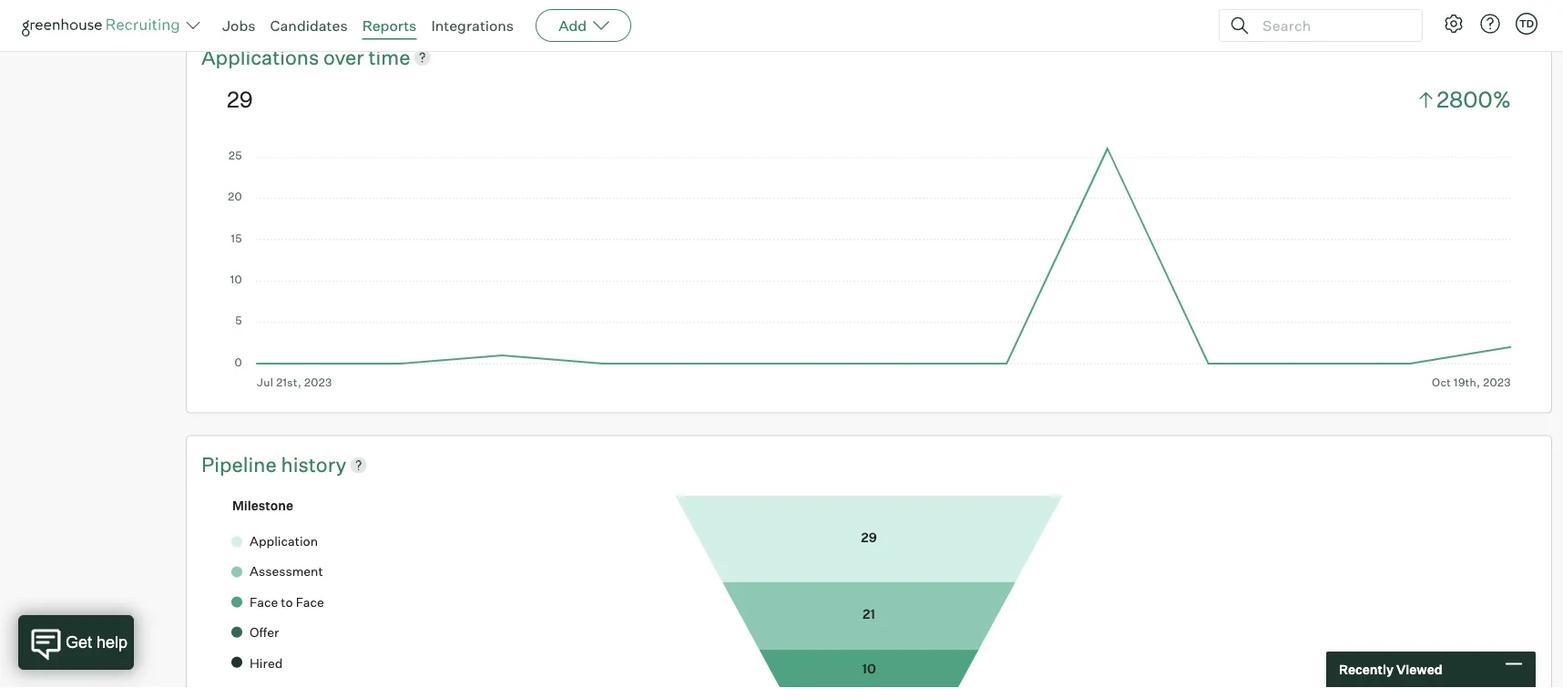 Task type: describe. For each thing, give the bounding box(es) containing it.
milestone
[[232, 497, 293, 513]]

xychart image
[[227, 143, 1512, 389]]

Search text field
[[1258, 12, 1406, 39]]

td button
[[1516, 13, 1538, 35]]

td
[[1520, 17, 1535, 30]]

configure image
[[1443, 13, 1465, 35]]

jobs link
[[222, 16, 256, 35]]

reports
[[362, 16, 417, 35]]

add
[[559, 16, 587, 35]]

candidates link
[[270, 16, 348, 35]]

applications link
[[201, 43, 324, 71]]

candidates
[[270, 16, 348, 35]]

29
[[227, 85, 253, 113]]

time link
[[369, 43, 411, 71]]

add button
[[536, 9, 632, 42]]

viewed
[[1397, 662, 1443, 678]]

jobs
[[222, 16, 256, 35]]



Task type: vqa. For each thing, say whether or not it's contained in the screenshot.
"Recently Viewed"
yes



Task type: locate. For each thing, give the bounding box(es) containing it.
integrations
[[431, 16, 514, 35]]

integrations link
[[431, 16, 514, 35]]

2800%
[[1437, 85, 1512, 113]]

reports link
[[362, 16, 417, 35]]

applications
[[201, 44, 319, 69]]

pipeline link
[[201, 450, 281, 478]]

over
[[324, 44, 364, 69]]

history link
[[281, 450, 347, 478]]

applications over
[[201, 44, 369, 69]]

over link
[[324, 43, 369, 71]]

recently
[[1340, 662, 1394, 678]]

history
[[281, 452, 347, 477]]

recently viewed
[[1340, 662, 1443, 678]]

td button
[[1513, 9, 1542, 38]]

time
[[369, 44, 411, 69]]

greenhouse recruiting image
[[22, 15, 186, 36]]

pipeline
[[201, 452, 281, 477]]



